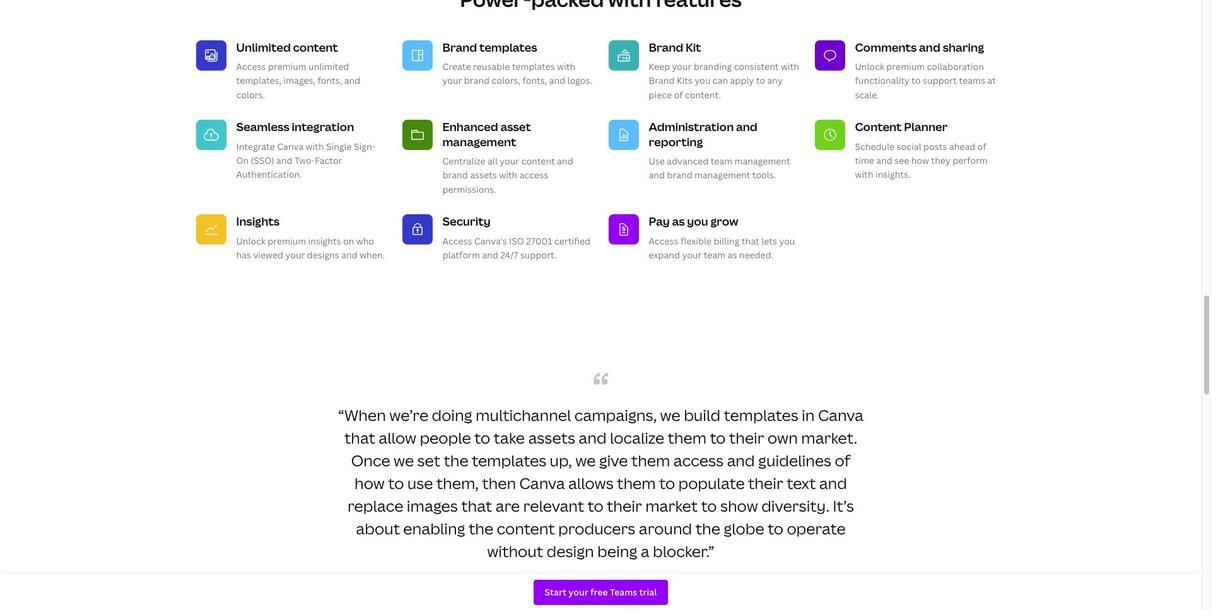 Task type: vqa. For each thing, say whether or not it's contained in the screenshot.
middle ×
no



Task type: locate. For each thing, give the bounding box(es) containing it.
viewed
[[253, 249, 283, 261]]

allows
[[569, 474, 614, 494]]

campaigns,
[[575, 405, 657, 426]]

all
[[488, 155, 498, 167]]

that inside the pay as you grow access flexible billing that lets you expand your team as needed.
[[742, 235, 760, 247]]

them down "give" on the bottom
[[617, 474, 656, 494]]

0 vertical spatial management
[[443, 134, 517, 149]]

with up logos.
[[557, 61, 576, 73]]

premium up viewed
[[268, 235, 306, 247]]

access up templates,
[[236, 61, 266, 73]]

of down kits
[[674, 89, 683, 101]]

operate
[[787, 519, 846, 540]]

time
[[855, 155, 875, 167]]

"when
[[338, 405, 386, 426]]

your inside insights unlock premium insights on who has viewed your designs and when.
[[286, 249, 305, 261]]

asset
[[501, 119, 531, 135]]

are
[[496, 496, 520, 517]]

collaboration
[[927, 61, 984, 73]]

you right lets on the right top
[[780, 235, 795, 247]]

management up all
[[443, 134, 517, 149]]

expand
[[649, 249, 680, 261]]

around
[[639, 519, 693, 540]]

1 horizontal spatial how
[[912, 155, 930, 167]]

0 horizontal spatial of
[[674, 89, 683, 101]]

1 vertical spatial that
[[345, 428, 375, 449]]

27001
[[526, 235, 553, 247]]

lets
[[762, 235, 778, 247]]

own
[[768, 428, 798, 449]]

ahead
[[950, 141, 976, 153]]

content
[[293, 40, 338, 55], [522, 155, 555, 167], [497, 519, 555, 540]]

2 fonts, from the left
[[523, 75, 547, 87]]

0 horizontal spatial fonts,
[[318, 75, 342, 87]]

your inside the enhanced asset management centralize all your content and brand assets with access permissions.
[[500, 155, 520, 167]]

with up any
[[781, 61, 800, 73]]

1 vertical spatial team
[[704, 249, 726, 261]]

management down advanced on the right top of page
[[695, 169, 751, 181]]

0 horizontal spatial unlock
[[236, 235, 266, 247]]

to up market
[[660, 474, 675, 494]]

you up flexible
[[687, 214, 709, 229]]

templates up colors,
[[512, 61, 555, 73]]

brand up 'piece'
[[649, 75, 675, 87]]

canva up relevant
[[520, 474, 565, 494]]

1 vertical spatial as
[[728, 249, 737, 261]]

content up without
[[497, 519, 555, 540]]

2 horizontal spatial access
[[649, 235, 679, 247]]

templates down take at the left of page
[[472, 451, 547, 472]]

assets up up,
[[528, 428, 576, 449]]

with
[[557, 61, 576, 73], [781, 61, 800, 73], [306, 141, 324, 153], [855, 169, 874, 181], [499, 169, 518, 181]]

centralize
[[443, 155, 486, 167]]

brand inside "administration and reporting use advanced team management and brand management tools."
[[667, 169, 693, 181]]

we up allows
[[576, 451, 596, 472]]

access up expand
[[649, 235, 679, 247]]

access inside unlimited content access premium unlimited templates, images, fonts, and colors.
[[236, 61, 266, 73]]

fonts, down unlimited
[[318, 75, 342, 87]]

2 vertical spatial management
[[695, 169, 751, 181]]

brand down centralize
[[443, 169, 468, 181]]

assets down all
[[470, 169, 497, 181]]

team inside "administration and reporting use advanced team management and brand management tools."
[[711, 155, 733, 167]]

perform
[[953, 155, 988, 167]]

1 vertical spatial assets
[[528, 428, 576, 449]]

1 vertical spatial how
[[355, 474, 385, 494]]

teams
[[960, 75, 986, 87]]

templates,
[[236, 75, 282, 87]]

2 vertical spatial that
[[461, 496, 492, 517]]

how inside content planner schedule social posts ahead of time and see how they perform with insights.
[[912, 155, 930, 167]]

2 horizontal spatial canva
[[818, 405, 864, 426]]

1 vertical spatial canva
[[818, 405, 864, 426]]

that down them,
[[461, 496, 492, 517]]

0 vertical spatial them
[[668, 428, 707, 449]]

premium up "functionality"
[[887, 61, 925, 73]]

of up perform
[[978, 141, 987, 153]]

0 vertical spatial canva
[[277, 141, 304, 153]]

1 vertical spatial access
[[674, 451, 724, 472]]

2 vertical spatial content
[[497, 519, 555, 540]]

them down build
[[668, 428, 707, 449]]

your right all
[[500, 155, 520, 167]]

your inside the pay as you grow access flexible billing that lets you expand your team as needed.
[[682, 249, 702, 261]]

premium inside insights unlock premium insights on who has viewed your designs and when.
[[268, 235, 306, 247]]

the
[[444, 451, 469, 472], [469, 519, 494, 540], [696, 519, 721, 540]]

canva's
[[475, 235, 507, 247]]

0 vertical spatial of
[[674, 89, 683, 101]]

brand inside brand templates create reusable templates with your brand colors, fonts, and logos.
[[443, 40, 477, 55]]

of
[[674, 89, 683, 101], [978, 141, 987, 153], [835, 451, 851, 472]]

to inside brand kit keep your branding consistent with brand kits you can apply to any piece of content.
[[757, 75, 766, 87]]

to left 'support'
[[912, 75, 921, 87]]

show
[[721, 496, 758, 517]]

1 horizontal spatial that
[[461, 496, 492, 517]]

0 horizontal spatial how
[[355, 474, 385, 494]]

content down asset
[[522, 155, 555, 167]]

the up them,
[[444, 451, 469, 472]]

content inside the enhanced asset management centralize all your content and brand assets with access permissions.
[[522, 155, 555, 167]]

we down allow
[[394, 451, 414, 472]]

set
[[417, 451, 441, 472]]

1 horizontal spatial of
[[835, 451, 851, 472]]

their up producers
[[607, 496, 642, 517]]

0 vertical spatial team
[[711, 155, 733, 167]]

their up show
[[748, 474, 784, 494]]

authentication.
[[236, 169, 302, 181]]

to left any
[[757, 75, 766, 87]]

canva up two-
[[277, 141, 304, 153]]

team down billing
[[704, 249, 726, 261]]

give
[[599, 451, 628, 472]]

reusable
[[473, 61, 510, 73]]

you for grow
[[780, 235, 795, 247]]

1 vertical spatial you
[[687, 214, 709, 229]]

a
[[641, 542, 650, 563]]

1 horizontal spatial unlock
[[855, 61, 885, 73]]

2 vertical spatial you
[[780, 235, 795, 247]]

1 horizontal spatial access
[[674, 451, 724, 472]]

0 horizontal spatial access
[[520, 169, 549, 181]]

insights
[[308, 235, 341, 247]]

unlock up has
[[236, 235, 266, 247]]

access down asset
[[520, 169, 549, 181]]

with inside brand templates create reusable templates with your brand colors, fonts, and logos.
[[557, 61, 576, 73]]

2 vertical spatial of
[[835, 451, 851, 472]]

0 vertical spatial access
[[520, 169, 549, 181]]

0 horizontal spatial as
[[672, 214, 685, 229]]

1 horizontal spatial fonts,
[[523, 75, 547, 87]]

brand for brand kit
[[649, 40, 684, 55]]

0 vertical spatial content
[[293, 40, 338, 55]]

your down create
[[443, 75, 462, 87]]

management up tools.
[[735, 155, 791, 167]]

brand up create
[[443, 40, 477, 55]]

advanced
[[667, 155, 709, 167]]

with inside content planner schedule social posts ahead of time and see how they perform with insights.
[[855, 169, 874, 181]]

0 horizontal spatial canva
[[277, 141, 304, 153]]

1 vertical spatial unlock
[[236, 235, 266, 247]]

your inside brand templates create reusable templates with your brand colors, fonts, and logos.
[[443, 75, 462, 87]]

sharing
[[943, 40, 985, 55]]

unlock up "functionality"
[[855, 61, 885, 73]]

their left own
[[729, 428, 765, 449]]

canva up market.
[[818, 405, 864, 426]]

that down "when
[[345, 428, 375, 449]]

team
[[711, 155, 733, 167], [704, 249, 726, 261]]

1 vertical spatial of
[[978, 141, 987, 153]]

comments and sharing unlock premium collaboration functionality to support teams at scale.
[[855, 40, 996, 101]]

how down social
[[912, 155, 930, 167]]

of down market.
[[835, 451, 851, 472]]

that up needed.
[[742, 235, 760, 247]]

2 vertical spatial their
[[607, 496, 642, 517]]

0 horizontal spatial access
[[236, 61, 266, 73]]

with down 'time'
[[855, 169, 874, 181]]

canva inside seamless integration integrate canva with single sign- on (sso) and two-factor authentication.
[[277, 141, 304, 153]]

2 horizontal spatial that
[[742, 235, 760, 247]]

your right viewed
[[286, 249, 305, 261]]

team right advanced on the right top of page
[[711, 155, 733, 167]]

your down flexible
[[682, 249, 702, 261]]

assets inside "when we're doing multichannel campaigns, we build templates in canva that allow people to take assets and localize them to their own market. once we set the templates up, we give them access and guidelines of how to use them, then canva allows them to populate their text and replace images that are relevant to their market to show diversity. it's about enabling the content producers around the globe to operate without design being a blocker."
[[528, 428, 576, 449]]

multichannel
[[476, 405, 571, 426]]

up,
[[550, 451, 572, 472]]

to inside comments and sharing unlock premium collaboration functionality to support teams at scale.
[[912, 75, 921, 87]]

you inside brand kit keep your branding consistent with brand kits you can apply to any piece of content.
[[695, 75, 711, 87]]

you
[[695, 75, 711, 87], [687, 214, 709, 229], [780, 235, 795, 247]]

0 vertical spatial how
[[912, 155, 930, 167]]

quotation mark image
[[594, 373, 609, 386]]

your up kits
[[673, 61, 692, 73]]

can
[[713, 75, 728, 87]]

it's
[[833, 496, 855, 517]]

how down once
[[355, 474, 385, 494]]

designs
[[307, 249, 339, 261]]

them down localize
[[632, 451, 670, 472]]

0 vertical spatial you
[[695, 75, 711, 87]]

access inside the enhanced asset management centralize all your content and brand assets with access permissions.
[[520, 169, 549, 181]]

access up platform
[[443, 235, 472, 247]]

2 horizontal spatial we
[[661, 405, 681, 426]]

administration
[[649, 119, 734, 135]]

your inside brand kit keep your branding consistent with brand kits you can apply to any piece of content.
[[673, 61, 692, 73]]

0 vertical spatial their
[[729, 428, 765, 449]]

market
[[646, 496, 698, 517]]

1 horizontal spatial access
[[443, 235, 472, 247]]

access up populate
[[674, 451, 724, 472]]

1 fonts, from the left
[[318, 75, 342, 87]]

premium
[[268, 61, 307, 73], [887, 61, 925, 73], [268, 235, 306, 247]]

brand down advanced on the right top of page
[[667, 169, 693, 181]]

administration and reporting use advanced team management and brand management tools.
[[649, 119, 791, 181]]

in
[[802, 405, 815, 426]]

brand up the keep at the right of page
[[649, 40, 684, 55]]

tools.
[[753, 169, 776, 181]]

1 horizontal spatial assets
[[528, 428, 576, 449]]

premium inside unlimited content access premium unlimited templates, images, fonts, and colors.
[[268, 61, 307, 73]]

1 vertical spatial content
[[522, 155, 555, 167]]

as down billing
[[728, 249, 737, 261]]

0 vertical spatial unlock
[[855, 61, 885, 73]]

0 vertical spatial that
[[742, 235, 760, 247]]

platform
[[443, 249, 480, 261]]

and inside brand templates create reusable templates with your brand colors, fonts, and logos.
[[549, 75, 566, 87]]

planner
[[905, 119, 948, 135]]

we
[[661, 405, 681, 426], [394, 451, 414, 472], [576, 451, 596, 472]]

brand down reusable
[[464, 75, 490, 87]]

with down asset
[[499, 169, 518, 181]]

judson
[[570, 580, 601, 592]]

assets inside the enhanced asset management centralize all your content and brand assets with access permissions.
[[470, 169, 497, 181]]

support
[[923, 75, 957, 87]]

their
[[729, 428, 765, 449], [748, 474, 784, 494], [607, 496, 642, 517]]

2 horizontal spatial of
[[978, 141, 987, 153]]

iso
[[509, 235, 524, 247]]

fonts, right colors,
[[523, 75, 547, 87]]

assets
[[470, 169, 497, 181], [528, 428, 576, 449]]

content up unlimited
[[293, 40, 338, 55]]

of inside brand kit keep your branding consistent with brand kits you can apply to any piece of content.
[[674, 89, 683, 101]]

premium up images,
[[268, 61, 307, 73]]

and
[[920, 40, 941, 55], [344, 75, 361, 87], [549, 75, 566, 87], [736, 119, 758, 135], [276, 155, 293, 167], [877, 155, 893, 167], [557, 155, 574, 167], [649, 169, 665, 181], [342, 249, 358, 261], [482, 249, 498, 261], [579, 428, 607, 449], [727, 451, 755, 472], [820, 474, 848, 494]]

to left take at the left of page
[[475, 428, 490, 449]]

2 vertical spatial canva
[[520, 474, 565, 494]]

create
[[443, 61, 471, 73]]

you up content.
[[695, 75, 711, 87]]

that
[[742, 235, 760, 247], [345, 428, 375, 449], [461, 496, 492, 517]]

0 horizontal spatial assets
[[470, 169, 497, 181]]

keep
[[649, 61, 670, 73]]

to
[[757, 75, 766, 87], [912, 75, 921, 87], [475, 428, 490, 449], [710, 428, 726, 449], [388, 474, 404, 494], [660, 474, 675, 494], [588, 496, 604, 517], [701, 496, 717, 517], [768, 519, 784, 540]]

unlock inside insights unlock premium insights on who has viewed your designs and when.
[[236, 235, 266, 247]]

how inside "when we're doing multichannel campaigns, we build templates in canva that allow people to take assets and localize them to their own market. once we set the templates up, we give them access and guidelines of how to use them, then canva allows them to populate their text and replace images that are relevant to their market to show diversity. it's about enabling the content producers around the globe to operate without design being a blocker."
[[355, 474, 385, 494]]

with up two-
[[306, 141, 324, 153]]

content.
[[685, 89, 721, 101]]

brand inside the enhanced asset management centralize all your content and brand assets with access permissions.
[[443, 169, 468, 181]]

access
[[520, 169, 549, 181], [674, 451, 724, 472]]

templates
[[480, 40, 537, 55], [512, 61, 555, 73], [724, 405, 799, 426], [472, 451, 547, 472]]

of inside "when we're doing multichannel campaigns, we build templates in canva that allow people to take assets and localize them to their own market. once we set the templates up, we give them access and guidelines of how to use them, then canva allows them to populate their text and replace images that are relevant to their market to show diversity. it's about enabling the content producers around the globe to operate without design being a blocker."
[[835, 451, 851, 472]]

permissions.
[[443, 184, 496, 196]]

templates up own
[[724, 405, 799, 426]]

posts
[[924, 141, 948, 153]]

access inside the pay as you grow access flexible billing that lets you expand your team as needed.
[[649, 235, 679, 247]]

as right pay
[[672, 214, 685, 229]]

0 vertical spatial assets
[[470, 169, 497, 181]]

enhanced
[[443, 119, 498, 135]]

on
[[343, 235, 354, 247]]

we left build
[[661, 405, 681, 426]]

fonts, inside brand templates create reusable templates with your brand colors, fonts, and logos.
[[523, 75, 547, 87]]

colors,
[[492, 75, 521, 87]]

brand for administration and reporting
[[667, 169, 693, 181]]



Task type: describe. For each thing, give the bounding box(es) containing it.
and inside insights unlock premium insights on who has viewed your designs and when.
[[342, 249, 358, 261]]

to down build
[[710, 428, 726, 449]]

of inside content planner schedule social posts ahead of time and see how they perform with insights.
[[978, 141, 987, 153]]

any
[[768, 75, 783, 87]]

0 horizontal spatial that
[[345, 428, 375, 449]]

certified
[[555, 235, 591, 247]]

use
[[407, 474, 433, 494]]

grow
[[711, 214, 739, 229]]

diversity.
[[762, 496, 830, 517]]

without
[[487, 542, 543, 563]]

"when we're doing multichannel campaigns, we build templates in canva that allow people to take assets and localize them to their own market. once we set the templates up, we give them access and guidelines of how to use them, then canva allows them to populate their text and replace images that are relevant to their market to show diversity. it's about enabling the content producers around the globe to operate without design being a blocker."
[[338, 405, 864, 563]]

comments
[[855, 40, 917, 55]]

scale.
[[855, 89, 880, 101]]

being
[[598, 542, 638, 563]]

with inside the enhanced asset management centralize all your content and brand assets with access permissions.
[[499, 169, 518, 181]]

fonts, inside unlimited content access premium unlimited templates, images, fonts, and colors.
[[318, 75, 342, 87]]

brand templates create reusable templates with your brand colors, fonts, and logos.
[[443, 40, 593, 87]]

seamless
[[236, 119, 290, 135]]

unlimited content access premium unlimited templates, images, fonts, and colors.
[[236, 40, 361, 101]]

manager,
[[585, 593, 624, 605]]

insights unlock premium insights on who has viewed your designs and when.
[[236, 214, 385, 261]]

text
[[787, 474, 816, 494]]

2 vertical spatial them
[[617, 474, 656, 494]]

guidelines
[[759, 451, 832, 472]]

judson cowan senior design manager, sky scanner
[[525, 580, 678, 605]]

you for your
[[695, 75, 711, 87]]

support.
[[521, 249, 557, 261]]

design
[[547, 542, 594, 563]]

insights
[[236, 214, 280, 229]]

and inside unlimited content access premium unlimited templates, images, fonts, and colors.
[[344, 75, 361, 87]]

1 vertical spatial management
[[735, 155, 791, 167]]

premium inside comments and sharing unlock premium collaboration functionality to support teams at scale.
[[887, 61, 925, 73]]

content inside unlimited content access premium unlimited templates, images, fonts, and colors.
[[293, 40, 338, 55]]

seamless integration integrate canva with single sign- on (sso) and two-factor authentication.
[[236, 119, 375, 181]]

management inside the enhanced asset management centralize all your content and brand assets with access permissions.
[[443, 134, 517, 149]]

who
[[356, 235, 374, 247]]

and inside comments and sharing unlock premium collaboration functionality to support teams at scale.
[[920, 40, 941, 55]]

needed.
[[739, 249, 774, 261]]

access inside the security access canva's iso 27001 certified platform and 24/7 support.
[[443, 235, 472, 247]]

unlimited
[[309, 61, 349, 73]]

functionality
[[855, 75, 910, 87]]

with inside brand kit keep your branding consistent with brand kits you can apply to any piece of content.
[[781, 61, 800, 73]]

localize
[[610, 428, 665, 449]]

at
[[988, 75, 996, 87]]

0 horizontal spatial we
[[394, 451, 414, 472]]

content planner schedule social posts ahead of time and see how they perform with insights.
[[855, 119, 988, 181]]

kits
[[677, 75, 693, 87]]

reporting
[[649, 134, 703, 149]]

design
[[554, 593, 583, 605]]

pay
[[649, 214, 670, 229]]

single
[[326, 141, 352, 153]]

1 horizontal spatial as
[[728, 249, 737, 261]]

allow
[[379, 428, 417, 449]]

enhanced asset management centralize all your content and brand assets with access permissions.
[[443, 119, 574, 196]]

to left use
[[388, 474, 404, 494]]

we're
[[390, 405, 429, 426]]

take
[[494, 428, 525, 449]]

images
[[407, 496, 458, 517]]

populate
[[679, 474, 745, 494]]

doing
[[432, 405, 472, 426]]

the up without
[[469, 519, 494, 540]]

1 vertical spatial them
[[632, 451, 670, 472]]

with inside seamless integration integrate canva with single sign- on (sso) and two-factor authentication.
[[306, 141, 324, 153]]

24/7
[[501, 249, 518, 261]]

social
[[897, 141, 922, 153]]

once
[[351, 451, 390, 472]]

consistent
[[734, 61, 779, 73]]

unlock inside comments and sharing unlock premium collaboration functionality to support teams at scale.
[[855, 61, 885, 73]]

security
[[443, 214, 491, 229]]

to down populate
[[701, 496, 717, 517]]

brand for brand templates
[[443, 40, 477, 55]]

flexible
[[681, 235, 712, 247]]

market.
[[802, 428, 858, 449]]

to up producers
[[588, 496, 604, 517]]

1 horizontal spatial canva
[[520, 474, 565, 494]]

relevant
[[524, 496, 585, 517]]

and inside content planner schedule social posts ahead of time and see how they perform with insights.
[[877, 155, 893, 167]]

when.
[[360, 249, 385, 261]]

branding
[[694, 61, 732, 73]]

blocker."
[[653, 542, 715, 563]]

templates up reusable
[[480, 40, 537, 55]]

brand for enhanced asset management
[[443, 169, 468, 181]]

team inside the pay as you grow access flexible billing that lets you expand your team as needed.
[[704, 249, 726, 261]]

0 vertical spatial as
[[672, 214, 685, 229]]

the up blocker."
[[696, 519, 721, 540]]

to down diversity.
[[768, 519, 784, 540]]

piece
[[649, 89, 672, 101]]

globe
[[724, 519, 765, 540]]

1 horizontal spatial we
[[576, 451, 596, 472]]

has
[[236, 249, 251, 261]]

replace
[[348, 496, 404, 517]]

and inside seamless integration integrate canva with single sign- on (sso) and two-factor authentication.
[[276, 155, 293, 167]]

and inside the enhanced asset management centralize all your content and brand assets with access permissions.
[[557, 155, 574, 167]]

then
[[482, 474, 516, 494]]

content
[[855, 119, 902, 135]]

see
[[895, 155, 910, 167]]

pay as you grow access flexible billing that lets you expand your team as needed.
[[649, 214, 795, 261]]

brand inside brand templates create reusable templates with your brand colors, fonts, and logos.
[[464, 75, 490, 87]]

and inside the security access canva's iso 27001 certified platform and 24/7 support.
[[482, 249, 498, 261]]

scanner
[[643, 593, 678, 605]]

images,
[[284, 75, 316, 87]]

cowan
[[603, 580, 633, 592]]

integration
[[292, 119, 354, 135]]

about
[[356, 519, 400, 540]]

logos.
[[568, 75, 593, 87]]

apply
[[731, 75, 754, 87]]

access inside "when we're doing multichannel campaigns, we build templates in canva that allow people to take assets and localize them to their own market. once we set the templates up, we give them access and guidelines of how to use them, then canva allows them to populate their text and replace images that are relevant to their market to show diversity. it's about enabling the content producers around the globe to operate without design being a blocker."
[[674, 451, 724, 472]]

1 vertical spatial their
[[748, 474, 784, 494]]

content inside "when we're doing multichannel campaigns, we build templates in canva that allow people to take assets and localize them to their own market. once we set the templates up, we give them access and guidelines of how to use them, then canva allows them to populate their text and replace images that are relevant to their market to show diversity. it's about enabling the content producers around the globe to operate without design being a blocker."
[[497, 519, 555, 540]]

kit
[[686, 40, 702, 55]]

security access canva's iso 27001 certified platform and 24/7 support.
[[443, 214, 591, 261]]



